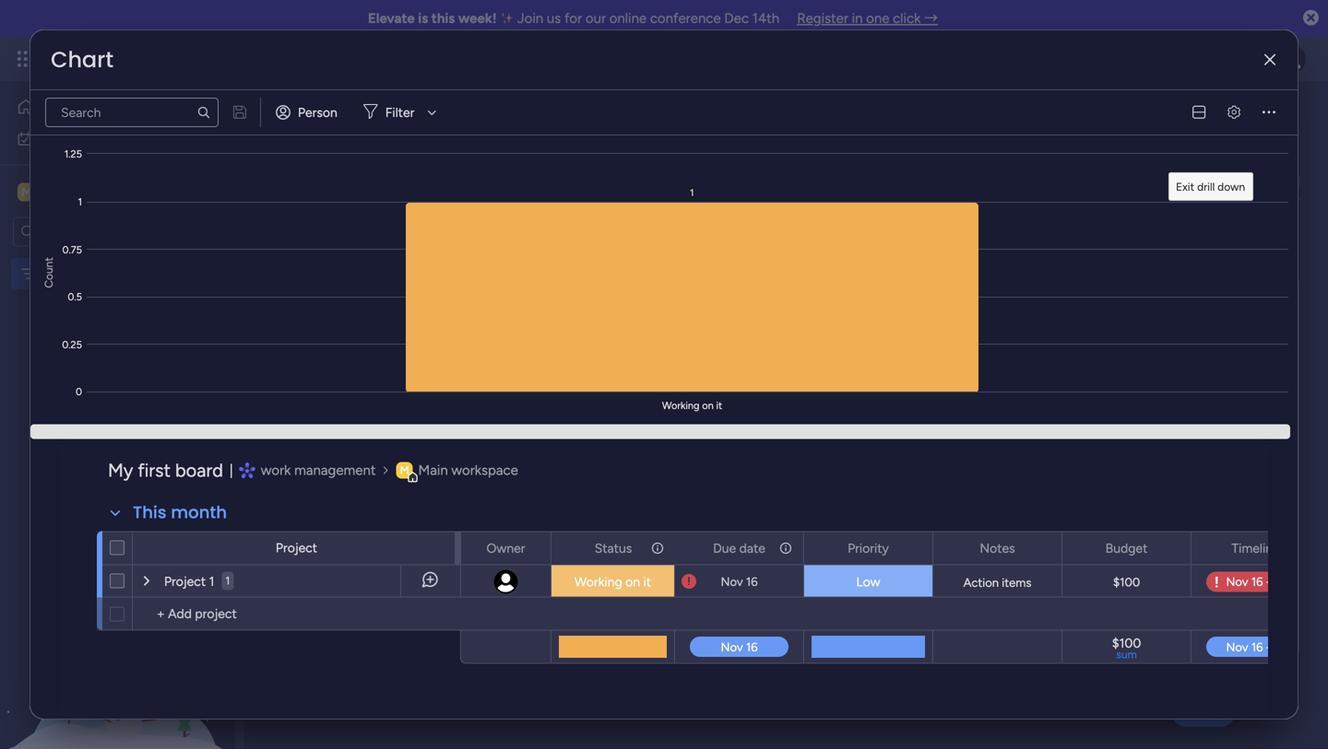 Task type: locate. For each thing, give the bounding box(es) containing it.
nov 16
[[721, 575, 758, 590]]

1 horizontal spatial work
[[261, 462, 291, 479]]

1 vertical spatial main
[[418, 462, 448, 479]]

work down home
[[61, 131, 90, 147]]

0 horizontal spatial first
[[64, 266, 87, 282]]

1 horizontal spatial main
[[418, 462, 448, 479]]

1 vertical spatial my first board
[[43, 266, 124, 282]]

0 horizontal spatial workspace
[[78, 184, 151, 201]]

first down workspace selection element
[[64, 266, 87, 282]]

1 horizontal spatial project
[[276, 540, 317, 556]]

Status field
[[590, 539, 637, 559]]

main right workspace image
[[418, 462, 448, 479]]

1 right project 1 on the bottom
[[225, 575, 230, 588]]

0 horizontal spatial project
[[164, 574, 206, 590]]

project left 1 button
[[164, 574, 206, 590]]

monday
[[82, 48, 145, 69]]

project
[[276, 540, 317, 556], [164, 574, 206, 590]]

more dots image
[[1263, 106, 1276, 119], [1264, 292, 1276, 305]]

0 vertical spatial workspace
[[78, 184, 151, 201]]

my up this
[[108, 460, 133, 482]]

my work button
[[11, 124, 198, 154]]

:
[[1229, 488, 1232, 504]]

search image
[[196, 105, 211, 120]]

1 vertical spatial project
[[164, 574, 206, 590]]

board
[[390, 95, 478, 137], [90, 266, 124, 282], [175, 460, 223, 482]]

workspace selection element
[[18, 181, 154, 205]]

1 horizontal spatial of
[[702, 140, 714, 155]]

1 horizontal spatial main workspace
[[418, 462, 518, 479]]

14th
[[752, 10, 780, 27]]

0 vertical spatial first
[[330, 95, 383, 137]]

board down workspace selection element
[[90, 266, 124, 282]]

my down workspace selection element
[[43, 266, 61, 282]]

your
[[756, 140, 782, 155]]

more
[[866, 139, 896, 154]]

1 vertical spatial work
[[261, 462, 291, 479]]

0 vertical spatial m
[[21, 184, 32, 200]]

0 horizontal spatial 1
[[209, 574, 214, 590]]

help button
[[1171, 697, 1236, 728]]

my
[[280, 95, 323, 137], [41, 131, 58, 147], [43, 266, 61, 282], [108, 460, 133, 482]]

workspace inside workspace selection element
[[78, 184, 151, 201]]

1 horizontal spatial first
[[138, 460, 171, 482]]

main for workspace icon
[[42, 184, 75, 201]]

1 left 1 button
[[209, 574, 214, 590]]

type
[[355, 140, 381, 155]]

1
[[1250, 108, 1255, 124], [209, 574, 214, 590], [225, 575, 230, 588]]

my first board
[[280, 95, 478, 137], [43, 266, 124, 282], [108, 460, 223, 482]]

first up type
[[330, 95, 383, 137]]

Owner field
[[482, 539, 530, 559]]

main workspace right workspace image
[[418, 462, 518, 479]]

project.
[[400, 140, 445, 155]]

project up the + add project 'text box'
[[276, 540, 317, 556]]

owner
[[487, 541, 525, 557]]

/
[[1242, 108, 1247, 124]]

person button
[[268, 98, 348, 127]]

options image for due date
[[778, 533, 790, 564]]

workspace down my work button
[[78, 184, 151, 201]]

my first board down workspace selection element
[[43, 266, 124, 282]]

work
[[61, 131, 90, 147], [261, 462, 291, 479]]

of right type
[[385, 140, 397, 155]]

0 horizontal spatial main
[[42, 184, 75, 201]]

1 horizontal spatial m
[[400, 464, 409, 477]]

2 options image from the left
[[778, 533, 790, 564]]

sum
[[1116, 648, 1137, 662]]

action items
[[963, 576, 1031, 591]]

due date
[[713, 541, 765, 557]]

0 vertical spatial project
[[276, 540, 317, 556]]

where
[[717, 140, 753, 155]]

1 vertical spatial workspace
[[451, 462, 518, 479]]

2 of from the left
[[702, 140, 714, 155]]

main workspace inside workspace selection element
[[42, 184, 151, 201]]

m inside workspace image
[[400, 464, 409, 477]]

2 horizontal spatial board
[[390, 95, 478, 137]]

1 vertical spatial main workspace
[[418, 462, 518, 479]]

m inside workspace icon
[[21, 184, 32, 200]]

select product image
[[17, 50, 35, 68]]

workspace image
[[396, 462, 413, 479]]

dapulse x slim image
[[1264, 53, 1276, 67]]

options image up it
[[649, 533, 662, 564]]

for
[[564, 10, 582, 27]]

0 vertical spatial board
[[390, 95, 478, 137]]

1 vertical spatial $100
[[1112, 636, 1141, 652]]

my down home
[[41, 131, 58, 147]]

of
[[385, 140, 397, 155], [702, 140, 714, 155]]

of right track
[[702, 140, 714, 155]]

1 vertical spatial board
[[90, 266, 124, 282]]

options image
[[649, 533, 662, 564], [778, 533, 790, 564]]

our
[[586, 10, 606, 27]]

in
[[852, 10, 863, 27]]

date
[[739, 541, 765, 557]]

project 1
[[164, 574, 214, 590]]

0 vertical spatial main
[[42, 184, 75, 201]]

register in one click → link
[[797, 10, 938, 27]]

board left '|'
[[175, 460, 223, 482]]

Timeline field
[[1227, 539, 1284, 559]]

0 horizontal spatial m
[[21, 184, 32, 200]]

options image right date
[[778, 533, 790, 564]]

invite
[[1206, 108, 1239, 124]]

2 horizontal spatial 1
[[1250, 108, 1255, 124]]

$100 sum
[[1112, 636, 1141, 662]]

my first board list box
[[0, 255, 235, 539]]

invite / 1 button
[[1172, 101, 1264, 131]]

work right '|'
[[261, 462, 291, 479]]

0 horizontal spatial board
[[90, 266, 124, 282]]

0 vertical spatial main workspace
[[42, 184, 151, 201]]

track
[[669, 140, 699, 155]]

main workspace down my work button
[[42, 184, 151, 201]]

workspace right workspace image
[[451, 462, 518, 479]]

2 vertical spatial my first board
[[108, 460, 223, 482]]

main right workspace icon
[[42, 184, 75, 201]]

person
[[298, 105, 337, 120]]

register
[[797, 10, 848, 27]]

0 horizontal spatial work
[[61, 131, 90, 147]]

0 vertical spatial work
[[61, 131, 90, 147]]

16
[[746, 575, 758, 590]]

budget
[[1106, 541, 1148, 557]]

first
[[330, 95, 383, 137], [64, 266, 87, 282], [138, 460, 171, 482]]

1 vertical spatial m
[[400, 464, 409, 477]]

None search field
[[45, 98, 219, 127]]

gallery
[[697, 173, 737, 189]]

1 horizontal spatial options image
[[778, 533, 790, 564]]

This month field
[[128, 501, 232, 525]]

1 vertical spatial more dots image
[[1264, 292, 1276, 305]]

0 vertical spatial more dots image
[[1263, 106, 1276, 119]]

invite / 1
[[1206, 108, 1255, 124]]

board inside list box
[[90, 266, 124, 282]]

nov
[[721, 575, 743, 590]]

0 horizontal spatial options image
[[649, 533, 662, 564]]

is
[[418, 10, 428, 27]]

project
[[785, 140, 827, 155]]

work management
[[261, 462, 376, 479]]

timeline
[[1232, 541, 1280, 557]]

my inside button
[[41, 131, 58, 147]]

$100
[[1113, 576, 1140, 590], [1112, 636, 1141, 652]]

m
[[21, 184, 32, 200], [400, 464, 409, 477]]

lottie animation element
[[0, 564, 235, 750]]

0 vertical spatial $100
[[1113, 576, 1140, 590]]

workspace
[[78, 184, 151, 201], [451, 462, 518, 479]]

any
[[331, 140, 352, 155]]

my up manage
[[280, 95, 323, 137]]

option
[[0, 257, 235, 261]]

1 horizontal spatial 1
[[225, 575, 230, 588]]

0 horizontal spatial main workspace
[[42, 184, 151, 201]]

1 vertical spatial first
[[64, 266, 87, 282]]

project for project
[[276, 540, 317, 556]]

1 right /
[[1250, 108, 1255, 124]]

m for workspace icon
[[21, 184, 32, 200]]

1 horizontal spatial workspace
[[451, 462, 518, 479]]

main
[[42, 184, 75, 201], [418, 462, 448, 479]]

1 horizontal spatial board
[[175, 460, 223, 482]]

1 options image from the left
[[649, 533, 662, 564]]

elevate is this week! ✨ join us for our online conference dec 14th
[[368, 10, 780, 27]]

my first board up 'this month'
[[108, 460, 223, 482]]

board up project.
[[390, 95, 478, 137]]

Chart field
[[46, 44, 118, 75]]

month
[[171, 501, 227, 525]]

online
[[609, 10, 647, 27]]

click
[[893, 10, 921, 27]]

first up this
[[138, 460, 171, 482]]

my first board up type
[[280, 95, 478, 137]]

m for workspace image
[[400, 464, 409, 477]]

main inside workspace selection element
[[42, 184, 75, 201]]

0 horizontal spatial of
[[385, 140, 397, 155]]



Task type: vqa. For each thing, say whether or not it's contained in the screenshot.
Computer
no



Task type: describe. For each thing, give the bounding box(es) containing it.
conference
[[650, 10, 721, 27]]

v2 overdue deadline image
[[682, 574, 696, 591]]

autopilot image
[[1166, 168, 1182, 192]]

work inside my work button
[[61, 131, 90, 147]]

it
[[643, 575, 651, 590]]

elevate
[[368, 10, 415, 27]]

priority
[[848, 541, 889, 557]]

action
[[963, 576, 999, 591]]

dec
[[724, 10, 749, 27]]

this
[[431, 10, 455, 27]]

+ Add project text field
[[142, 604, 452, 626]]

management
[[294, 462, 376, 479]]

main for workspace image
[[418, 462, 448, 479]]

register in one click →
[[797, 10, 938, 27]]

main workspace for workspace icon
[[42, 184, 151, 201]]

assign
[[448, 140, 486, 155]]

$100 for $100 sum
[[1112, 636, 1141, 652]]

100.0%
[[1235, 488, 1278, 504]]

→
[[924, 10, 938, 27]]

join
[[517, 10, 543, 27]]

us
[[547, 10, 561, 27]]

home button
[[11, 92, 198, 122]]

2 vertical spatial first
[[138, 460, 171, 482]]

$100 for $100
[[1113, 576, 1140, 590]]

set
[[538, 140, 556, 155]]

files gallery button
[[654, 166, 751, 196]]

one
[[866, 10, 889, 27]]

notes
[[980, 541, 1015, 557]]

v2 split view image
[[1193, 106, 1206, 119]]

on
[[625, 575, 640, 590]]

arrow down image
[[421, 101, 443, 124]]

Notes field
[[975, 539, 1020, 559]]

1 inside button
[[1250, 108, 1255, 124]]

help
[[1187, 703, 1220, 722]]

working
[[575, 575, 622, 590]]

working on it
[[575, 575, 651, 590]]

automate
[[1189, 173, 1247, 189]]

chart
[[51, 44, 113, 75]]

main workspace for workspace image
[[418, 462, 518, 479]]

manage
[[282, 140, 328, 155]]

files
[[668, 173, 694, 189]]

my first board inside list box
[[43, 266, 124, 282]]

column information image
[[778, 541, 793, 556]]

options image for status
[[649, 533, 662, 564]]

files gallery
[[668, 173, 737, 189]]

1 of from the left
[[385, 140, 397, 155]]

lottie animation image
[[0, 564, 235, 750]]

keep
[[638, 140, 666, 155]]

: 100.0%
[[1229, 488, 1278, 504]]

low
[[856, 575, 880, 590]]

see
[[841, 139, 863, 154]]

manage any type of project. assign owners, set timelines and keep track of where your project stands.
[[282, 140, 871, 155]]

v2 settings line image
[[1228, 106, 1241, 119]]

✨
[[500, 10, 514, 27]]

0 vertical spatial my first board
[[280, 95, 478, 137]]

Filter dashboard by text search field
[[45, 98, 219, 127]]

2 horizontal spatial first
[[330, 95, 383, 137]]

workspace image
[[18, 182, 36, 202]]

options image
[[525, 533, 538, 564]]

see more link
[[839, 137, 898, 156]]

monday button
[[48, 35, 294, 83]]

first inside list box
[[64, 266, 87, 282]]

|
[[230, 462, 233, 479]]

2 vertical spatial board
[[175, 460, 223, 482]]

week!
[[458, 10, 497, 27]]

status
[[595, 541, 632, 557]]

1 inside button
[[225, 575, 230, 588]]

home
[[42, 99, 78, 115]]

Due date field
[[708, 539, 770, 559]]

project for project 1
[[164, 574, 206, 590]]

due
[[713, 541, 736, 557]]

owners,
[[489, 140, 534, 155]]

and
[[614, 140, 635, 155]]

workspace for workspace icon
[[78, 184, 151, 201]]

Priority field
[[843, 539, 894, 559]]

this
[[133, 501, 167, 525]]

timelines
[[559, 140, 611, 155]]

items
[[1002, 576, 1031, 591]]

filter button
[[356, 98, 443, 127]]

1 button
[[222, 565, 234, 598]]

see more
[[841, 139, 896, 154]]

my work
[[41, 131, 90, 147]]

My first board field
[[276, 95, 483, 137]]

column information image
[[650, 541, 665, 556]]

Budget field
[[1101, 539, 1152, 559]]

john smith image
[[1276, 44, 1306, 74]]

my inside list box
[[43, 266, 61, 282]]

filter
[[385, 105, 414, 120]]

stands.
[[830, 140, 871, 155]]

this month
[[133, 501, 227, 525]]

workspace for workspace image
[[451, 462, 518, 479]]



